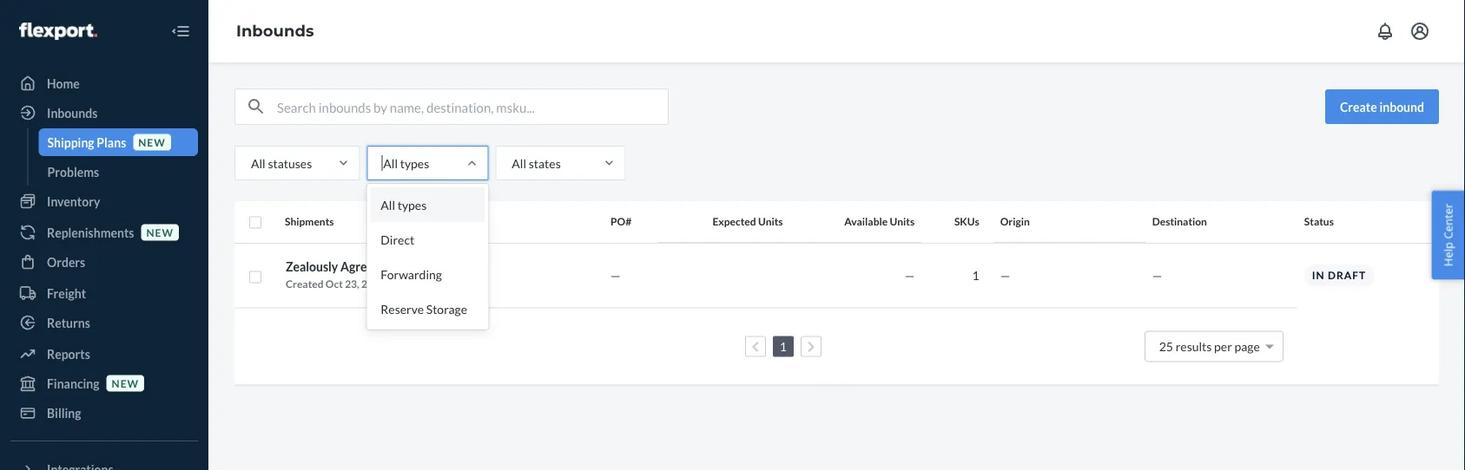Task type: vqa. For each thing, say whether or not it's contained in the screenshot.
left tags
no



Task type: locate. For each thing, give the bounding box(es) containing it.
1 horizontal spatial units
[[890, 216, 915, 228]]

inbounds link
[[236, 21, 314, 41], [10, 99, 198, 127]]

23,
[[345, 278, 360, 291]]

1 vertical spatial inbounds link
[[10, 99, 198, 127]]

open notifications image
[[1376, 21, 1396, 42]]

direct
[[381, 232, 415, 247]]

freight
[[47, 286, 86, 301]]

— down origin
[[1001, 269, 1011, 283]]

open account menu image
[[1410, 21, 1431, 42]]

home
[[47, 76, 80, 91]]

square image
[[249, 271, 262, 285]]

new
[[138, 136, 166, 149], [146, 226, 174, 239], [112, 377, 139, 390]]

0 horizontal spatial units
[[759, 216, 783, 228]]

problems link
[[39, 158, 198, 186]]

shipments
[[285, 216, 334, 228]]

units right 'available'
[[890, 216, 915, 228]]

1 down skus at the right top of the page
[[973, 269, 980, 283]]

agreeable
[[341, 260, 397, 275]]

replenishments
[[47, 225, 134, 240]]

reserve storage
[[381, 302, 468, 317]]

2 units from the left
[[890, 216, 915, 228]]

1 units from the left
[[759, 216, 783, 228]]

all types
[[383, 156, 429, 171], [381, 198, 427, 212]]

units
[[759, 216, 783, 228], [890, 216, 915, 228]]

0 horizontal spatial inbounds
[[47, 106, 98, 120]]

help center
[[1441, 204, 1457, 267]]

available units
[[845, 216, 915, 228]]

orders
[[47, 255, 85, 270]]

all states
[[512, 156, 561, 171]]

new for replenishments
[[146, 226, 174, 239]]

zealously agreeable cheetah created oct 23, 2023
[[286, 260, 445, 291]]

units right the expected
[[759, 216, 783, 228]]

new right plans
[[138, 136, 166, 149]]

new for financing
[[112, 377, 139, 390]]

0 horizontal spatial 1
[[780, 340, 787, 355]]

1 vertical spatial new
[[146, 226, 174, 239]]

0 vertical spatial new
[[138, 136, 166, 149]]

draft
[[1329, 270, 1367, 282]]

2 vertical spatial new
[[112, 377, 139, 390]]

inventory link
[[10, 188, 198, 215]]

origin
[[1001, 216, 1030, 228]]

types
[[400, 156, 429, 171], [398, 198, 427, 212]]

1 horizontal spatial inbounds link
[[236, 21, 314, 41]]

all
[[251, 156, 266, 171], [383, 156, 398, 171], [512, 156, 527, 171], [381, 198, 395, 212]]

returns link
[[10, 309, 198, 337]]

1 vertical spatial inbounds
[[47, 106, 98, 120]]

per
[[1215, 340, 1233, 355]]

problems
[[47, 165, 99, 179]]

— down destination
[[1153, 269, 1163, 283]]

flexport logo image
[[19, 23, 97, 40]]

— down po#
[[611, 269, 621, 283]]

1 — from the left
[[611, 269, 621, 283]]

— down available units
[[905, 269, 915, 283]]

in draft
[[1313, 270, 1367, 282]]

chevron left image
[[752, 341, 760, 353]]

0 horizontal spatial inbounds link
[[10, 99, 198, 127]]

chevron right image
[[808, 341, 815, 353]]

status
[[1305, 216, 1335, 228]]

statuses
[[268, 156, 312, 171]]

skus
[[955, 216, 980, 228]]

created
[[286, 278, 324, 291]]

new down reports link
[[112, 377, 139, 390]]

states
[[529, 156, 561, 171]]

new up orders link
[[146, 226, 174, 239]]

1 horizontal spatial inbounds
[[236, 21, 314, 41]]

help center button
[[1432, 191, 1466, 280]]

1 right chevron left icon
[[780, 340, 787, 355]]

1 vertical spatial all types
[[381, 198, 427, 212]]

create
[[1341, 99, 1378, 114]]

orders link
[[10, 249, 198, 276]]

new for shipping plans
[[138, 136, 166, 149]]

1 link
[[777, 340, 791, 355]]

—
[[611, 269, 621, 283], [905, 269, 915, 283], [1001, 269, 1011, 283], [1153, 269, 1163, 283]]

1 horizontal spatial 1
[[973, 269, 980, 283]]

1
[[973, 269, 980, 283], [780, 340, 787, 355]]

available
[[845, 216, 888, 228]]

storage
[[426, 302, 468, 317]]

reports
[[47, 347, 90, 362]]

inbounds
[[236, 21, 314, 41], [47, 106, 98, 120]]



Task type: describe. For each thing, give the bounding box(es) containing it.
home link
[[10, 70, 198, 97]]

create inbound button
[[1326, 90, 1440, 124]]

help
[[1441, 242, 1457, 267]]

reserve
[[381, 302, 424, 317]]

page
[[1235, 340, 1261, 355]]

25
[[1160, 340, 1174, 355]]

zealously
[[286, 260, 338, 275]]

25 results per page
[[1160, 340, 1261, 355]]

inventory
[[47, 194, 100, 209]]

financing
[[47, 377, 100, 391]]

po#
[[611, 216, 632, 228]]

square image
[[249, 216, 262, 230]]

shipping
[[47, 135, 94, 150]]

all statuses
[[251, 156, 312, 171]]

units for expected units
[[759, 216, 783, 228]]

forwarding
[[381, 267, 442, 282]]

1 vertical spatial 1
[[780, 340, 787, 355]]

close navigation image
[[170, 21, 191, 42]]

cheetah
[[399, 260, 445, 275]]

units for available units
[[890, 216, 915, 228]]

shipping plans
[[47, 135, 126, 150]]

destination
[[1153, 216, 1208, 228]]

0 vertical spatial 1
[[973, 269, 980, 283]]

inbound
[[1380, 99, 1425, 114]]

freight link
[[10, 280, 198, 308]]

2 — from the left
[[905, 269, 915, 283]]

reports link
[[10, 341, 198, 368]]

billing link
[[10, 400, 198, 428]]

25 results per page option
[[1160, 340, 1261, 355]]

returns
[[47, 316, 90, 331]]

in
[[1313, 270, 1326, 282]]

create inbound
[[1341, 99, 1425, 114]]

1 vertical spatial types
[[398, 198, 427, 212]]

oct
[[326, 278, 343, 291]]

0 vertical spatial all types
[[383, 156, 429, 171]]

plans
[[97, 135, 126, 150]]

results
[[1176, 340, 1213, 355]]

4 — from the left
[[1153, 269, 1163, 283]]

0 vertical spatial types
[[400, 156, 429, 171]]

3 — from the left
[[1001, 269, 1011, 283]]

expected
[[713, 216, 757, 228]]

billing
[[47, 406, 81, 421]]

0 vertical spatial inbounds link
[[236, 21, 314, 41]]

2023
[[362, 278, 386, 291]]

expected units
[[713, 216, 783, 228]]

Search inbounds by name, destination, msku... text field
[[277, 90, 668, 124]]

center
[[1441, 204, 1457, 240]]

0 vertical spatial inbounds
[[236, 21, 314, 41]]



